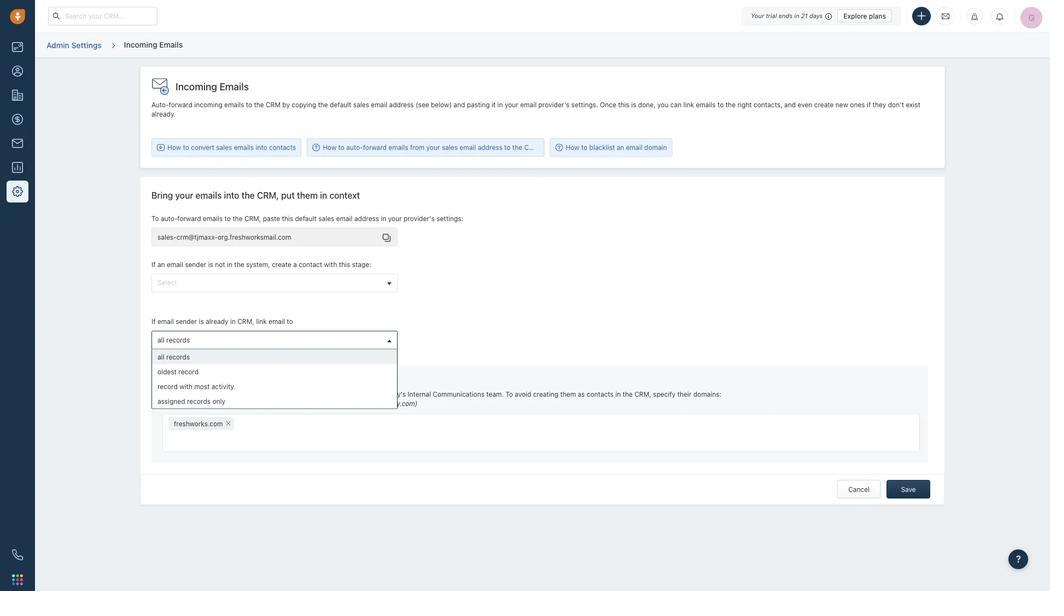Task type: describe. For each thing, give the bounding box(es) containing it.
admin
[[47, 40, 69, 49]]

select
[[158, 279, 177, 287]]

if email sender is already in crm, link email to
[[152, 318, 293, 326]]

email down select
[[158, 318, 174, 326]]

domains
[[202, 377, 237, 387]]

get
[[208, 391, 218, 398]]

if for if an email sender is not in the system, create a contact with this stage:
[[152, 261, 156, 269]]

them inside 'excluded domains every day you get emails from people you're not selling to, like your company's internal communications team. to avoid creating them as contacts in the crm, specify their domains: (if the email address is alice@yourcompany.com, the domain is yourcompany.com)'
[[561, 391, 576, 398]]

how to auto-forward emails from your sales email address to the crm
[[323, 144, 539, 151]]

excluded
[[163, 377, 200, 387]]

you inside 'excluded domains every day you get emails from people you're not selling to, like your company's internal communications team. to avoid creating them as contacts in the crm, specify their domains: (if the email address is alice@yourcompany.com, the domain is yourcompany.com)'
[[195, 391, 206, 398]]

they
[[873, 101, 887, 109]]

ones
[[851, 101, 866, 109]]

all inside "dropdown button"
[[158, 336, 165, 344]]

the down auto-forward incoming emails to the crm by copying the default sales email address (see below) and pasting it in your email provider's settings. once this is done, you can link emails to the right contacts, and even create new ones if they don't exist already.
[[513, 144, 523, 151]]

2 and from the left
[[785, 101, 797, 109]]

assigned records only option
[[152, 394, 397, 409]]

the left right
[[726, 101, 736, 109]]

0 vertical spatial with
[[324, 261, 337, 269]]

auto-forward incoming emails to the crm by copying the default sales email address (see below) and pasting it in your email provider's settings. once this is done, you can link emails to the right contacts, and even create new ones if they don't exist already.
[[152, 101, 921, 118]]

phone image
[[12, 550, 23, 561]]

already
[[206, 318, 229, 326]]

if
[[868, 101, 872, 109]]

address inside 'excluded domains every day you get emails from people you're not selling to, like your company's internal communications team. to avoid creating them as contacts in the crm, specify their domains: (if the email address is alice@yourcompany.com, the domain is yourcompany.com)'
[[201, 400, 226, 408]]

bring
[[152, 190, 173, 200]]

1 horizontal spatial crm
[[525, 144, 539, 151]]

to left convert
[[183, 144, 189, 151]]

contacts inside 'excluded domains every day you get emails from people you're not selling to, like your company's internal communications team. to avoid creating them as contacts in the crm, specify their domains: (if the email address is alice@yourcompany.com, the domain is yourcompany.com)'
[[587, 391, 614, 398]]

to left right
[[718, 101, 724, 109]]

0 horizontal spatial them
[[297, 190, 318, 200]]

1 horizontal spatial incoming
[[176, 81, 217, 92]]

yourcompany.com)
[[359, 400, 418, 408]]

how for how to auto-forward emails from your sales email address to the crm
[[323, 144, 337, 151]]

link inside auto-forward incoming emails to the crm by copying the default sales email address (see below) and pasting it in your email provider's settings. once this is done, you can link emails to the right contacts, and even create new ones if they don't exist already.
[[684, 101, 695, 109]]

their
[[678, 391, 692, 398]]

to down auto-forward incoming emails to the crm by copying the default sales email address (see below) and pasting it in your email provider's settings. once this is done, you can link emails to the right contacts, and even create new ones if they don't exist already.
[[505, 144, 511, 151]]

domain inside 'excluded domains every day you get emails from people you're not selling to, like your company's internal communications team. to avoid creating them as contacts in the crm, specify their domains: (if the email address is alice@yourcompany.com, the domain is yourcompany.com)'
[[327, 400, 350, 408]]

oldest
[[158, 368, 177, 375]]

email inside the how to auto-forward emails from your sales email address to the crm link
[[460, 144, 476, 151]]

to auto-forward emails to the crm, paste this default sales email address in your provider's settings:
[[152, 215, 464, 222]]

the left by
[[254, 101, 264, 109]]

team.
[[487, 391, 504, 398]]

ends
[[779, 12, 793, 19]]

1 vertical spatial sender
[[176, 318, 197, 326]]

assigned
[[158, 397, 185, 405]]

sales-
[[158, 233, 177, 241]]

emails inside 'excluded domains every day you get emails from people you're not selling to, like your company's internal communications team. to avoid creating them as contacts in the crm, specify their domains: (if the email address is alice@yourcompany.com, the domain is yourcompany.com)'
[[220, 391, 239, 398]]

how to auto-forward emails from your sales email address to the crm link
[[313, 143, 539, 152]]

0 vertical spatial emails
[[159, 40, 183, 49]]

oldest record
[[158, 368, 199, 375]]

all records button
[[152, 331, 398, 349]]

sales-crm@tjmaxx-org.freshworksmail.com
[[158, 233, 292, 241]]

days
[[810, 12, 823, 19]]

you inside auto-forward incoming emails to the crm by copying the default sales email address (see below) and pasting it in your email provider's settings. once this is done, you can link emails to the right contacts, and even create new ones if they don't exist already.
[[658, 101, 669, 109]]

crm inside auto-forward incoming emails to the crm by copying the default sales email address (see below) and pasting it in your email provider's settings. once this is done, you can link emails to the right contacts, and even create new ones if they don't exist already.
[[266, 101, 281, 109]]

explore plans link
[[838, 9, 893, 22]]

1 and from the left
[[454, 101, 465, 109]]

settings:
[[437, 215, 464, 222]]

crm@tjmaxx-
[[177, 233, 218, 241]]

creating
[[534, 391, 559, 398]]

1 horizontal spatial this
[[339, 261, 350, 269]]

in left 21 on the top
[[795, 12, 800, 19]]

new
[[836, 101, 849, 109]]

only
[[213, 397, 226, 405]]

email left provider's
[[521, 101, 537, 109]]

email up all records "dropdown button"
[[269, 318, 285, 326]]

in left "context"
[[320, 190, 327, 200]]

put
[[281, 190, 295, 200]]

how for how to convert sales emails into contacts
[[168, 144, 181, 151]]

to up "context"
[[339, 144, 345, 151]]

bring your emails into the crm, put them in context
[[152, 190, 360, 200]]

selling
[[313, 391, 333, 398]]

freshworks.com
[[174, 420, 223, 428]]

admin settings link
[[46, 37, 102, 54]]

how to convert sales emails into contacts
[[168, 144, 296, 151]]

org.freshworksmail.com
[[218, 233, 292, 241]]

contacts,
[[754, 101, 783, 109]]

already.
[[152, 110, 176, 118]]

cancel
[[849, 486, 870, 493]]

it
[[492, 101, 496, 109]]

done,
[[639, 101, 656, 109]]

activity
[[212, 383, 234, 390]]

below)
[[431, 101, 452, 109]]

2 vertical spatial forward
[[178, 215, 201, 222]]

your trial ends in 21 days
[[752, 12, 823, 19]]

0 vertical spatial auto-
[[347, 144, 363, 151]]

plans
[[870, 12, 887, 20]]

0 vertical spatial from
[[410, 144, 425, 151]]

can
[[671, 101, 682, 109]]

0 vertical spatial to
[[152, 215, 159, 222]]

record with most activity
[[158, 383, 234, 390]]

email left (see
[[371, 101, 388, 109]]

you're
[[280, 391, 300, 398]]

0 vertical spatial incoming emails
[[124, 40, 183, 49]]

settings
[[71, 40, 102, 49]]

if an email sender is not in the system, create a contact with this stage:
[[152, 261, 371, 269]]

internal
[[408, 391, 431, 398]]

with inside option
[[180, 383, 193, 390]]

auto-
[[152, 101, 169, 109]]

copying
[[292, 101, 316, 109]]

communications
[[433, 391, 485, 398]]

people
[[257, 391, 279, 398]]

records for the assigned records only option
[[187, 397, 211, 405]]

how for how to blacklist an email domain
[[566, 144, 580, 151]]

is right only
[[228, 400, 233, 408]]

your
[[752, 12, 765, 19]]

avoid
[[515, 391, 532, 398]]

email down "context"
[[336, 215, 353, 222]]

every
[[163, 391, 180, 398]]

0 vertical spatial sender
[[185, 261, 206, 269]]

your left provider's
[[389, 215, 402, 222]]

blacklist
[[590, 144, 615, 151]]

records inside "dropdown button"
[[166, 336, 190, 344]]

cancel button
[[838, 480, 882, 499]]

list box containing all records
[[152, 349, 397, 409]]

from inside 'excluded domains every day you get emails from people you're not selling to, like your company's internal communications team. to avoid creating them as contacts in the crm, specify their domains: (if the email address is alice@yourcompany.com, the domain is yourcompany.com)'
[[241, 391, 256, 398]]

by
[[283, 101, 290, 109]]

stage:
[[352, 261, 371, 269]]

company's
[[373, 391, 406, 398]]

is inside auto-forward incoming emails to the crm by copying the default sales email address (see below) and pasting it in your email provider's settings. once this is done, you can link emails to the right contacts, and even create new ones if they don't exist already.
[[632, 101, 637, 109]]

crm, up the org.freshworksmail.com on the left top of page
[[245, 215, 261, 222]]



Task type: vqa. For each thing, say whether or not it's contained in the screenshot.
ADD CALL LOG
no



Task type: locate. For each thing, give the bounding box(es) containing it.
crm, left put on the left of the page
[[257, 190, 279, 200]]

0 vertical spatial incoming
[[124, 40, 157, 49]]

address left (see
[[390, 101, 414, 109]]

how to blacklist an email domain link
[[556, 143, 668, 152]]

if
[[152, 261, 156, 269], [152, 318, 156, 326]]

system,
[[246, 261, 270, 269]]

auto- up "context"
[[347, 144, 363, 151]]

email
[[371, 101, 388, 109], [521, 101, 537, 109], [460, 144, 476, 151], [627, 144, 643, 151], [336, 215, 353, 222], [167, 261, 183, 269], [158, 318, 174, 326], [269, 318, 285, 326], [183, 400, 199, 408]]

(see
[[416, 101, 429, 109]]

this
[[619, 101, 630, 109], [282, 215, 293, 222], [339, 261, 350, 269]]

all records inside "dropdown button"
[[158, 336, 190, 344]]

1 horizontal spatial from
[[410, 144, 425, 151]]

and
[[454, 101, 465, 109], [785, 101, 797, 109]]

with up day
[[180, 383, 193, 390]]

default inside auto-forward incoming emails to the crm by copying the default sales email address (see below) and pasting it in your email provider's settings. once this is done, you can link emails to the right contacts, and even create new ones if they don't exist already.
[[330, 101, 352, 109]]

specify
[[654, 391, 676, 398]]

1 vertical spatial emails
[[220, 81, 249, 92]]

phone element
[[7, 544, 28, 566]]

Search your CRM... text field
[[48, 7, 158, 25]]

0 horizontal spatial into
[[224, 190, 240, 200]]

admin settings
[[47, 40, 102, 49]]

create inside auto-forward incoming emails to the crm by copying the default sales email address (see below) and pasting it in your email provider's settings. once this is done, you can link emails to the right contacts, and even create new ones if they don't exist already.
[[815, 101, 834, 109]]

list box
[[152, 349, 397, 409]]

how up "context"
[[323, 144, 337, 151]]

with right contact
[[324, 261, 337, 269]]

an right blacklist
[[617, 144, 625, 151]]

how to blacklist an email domain
[[566, 144, 668, 151]]

sender
[[185, 261, 206, 269], [176, 318, 197, 326]]

1 vertical spatial with
[[180, 383, 193, 390]]

how left blacklist
[[566, 144, 580, 151]]

1 how from the left
[[168, 144, 181, 151]]

2 vertical spatial this
[[339, 261, 350, 269]]

1 horizontal spatial link
[[684, 101, 695, 109]]

contact
[[299, 261, 323, 269]]

domain down to,
[[327, 400, 350, 408]]

in down sales-crm@tjmaxx-org.freshworksmail.com
[[227, 261, 233, 269]]

forward
[[169, 101, 193, 109], [363, 144, 387, 151], [178, 215, 201, 222]]

to up all records "dropdown button"
[[287, 318, 293, 326]]

record with most activity option
[[152, 379, 397, 394]]

context
[[330, 190, 360, 200]]

to inside 'excluded domains every day you get emails from people you're not selling to, like your company's internal communications team. to avoid creating them as contacts in the crm, specify their domains: (if the email address is alice@yourcompany.com, the domain is yourcompany.com)'
[[506, 391, 513, 398]]

to up sales-crm@tjmaxx-org.freshworksmail.com
[[225, 215, 231, 222]]

1 horizontal spatial them
[[561, 391, 576, 398]]

right
[[738, 101, 752, 109]]

records for all records option
[[166, 353, 190, 361]]

record inside record with most activity option
[[158, 383, 178, 390]]

domains:
[[694, 391, 722, 398]]

0 vertical spatial this
[[619, 101, 630, 109]]

to
[[246, 101, 252, 109], [718, 101, 724, 109], [183, 144, 189, 151], [339, 144, 345, 151], [505, 144, 511, 151], [582, 144, 588, 151], [225, 215, 231, 222], [287, 318, 293, 326]]

you left can
[[658, 101, 669, 109]]

the right (if
[[171, 400, 181, 408]]

an
[[617, 144, 625, 151], [158, 261, 165, 269]]

how inside how to blacklist an email domain link
[[566, 144, 580, 151]]

record up excluded
[[179, 368, 199, 375]]

1 horizontal spatial emails
[[220, 81, 249, 92]]

0 horizontal spatial and
[[454, 101, 465, 109]]

2 horizontal spatial this
[[619, 101, 630, 109]]

not right you're
[[301, 391, 312, 398]]

2 horizontal spatial how
[[566, 144, 580, 151]]

your down below)
[[427, 144, 440, 151]]

auto- up sales-
[[161, 215, 178, 222]]

crm, left specify
[[635, 391, 652, 398]]

crm
[[266, 101, 281, 109], [525, 144, 539, 151]]

1 horizontal spatial with
[[324, 261, 337, 269]]

into up sales-crm@tjmaxx-org.freshworksmail.com
[[224, 190, 240, 200]]

0 horizontal spatial you
[[195, 391, 206, 398]]

and right below)
[[454, 101, 465, 109]]

1 horizontal spatial and
[[785, 101, 797, 109]]

1 vertical spatial forward
[[363, 144, 387, 151]]

0 horizontal spatial emails
[[159, 40, 183, 49]]

0 vertical spatial domain
[[645, 144, 668, 151]]

don't
[[889, 101, 905, 109]]

1 vertical spatial to
[[506, 391, 513, 398]]

0 horizontal spatial auto-
[[161, 215, 178, 222]]

link up all records "dropdown button"
[[256, 318, 267, 326]]

sales inside auto-forward incoming emails to the crm by copying the default sales email address (see below) and pasting it in your email provider's settings. once this is done, you can link emails to the right contacts, and even create new ones if they don't exist already.
[[354, 101, 369, 109]]

pasting
[[467, 101, 490, 109]]

email inside how to blacklist an email domain link
[[627, 144, 643, 151]]

in
[[795, 12, 800, 19], [498, 101, 503, 109], [320, 190, 327, 200], [381, 215, 387, 222], [227, 261, 233, 269], [230, 318, 236, 326], [616, 391, 621, 398]]

them left as
[[561, 391, 576, 398]]

0 horizontal spatial this
[[282, 215, 293, 222]]

this inside auto-forward incoming emails to the crm by copying the default sales email address (see below) and pasting it in your email provider's settings. once this is done, you can link emails to the right contacts, and even create new ones if they don't exist already.
[[619, 101, 630, 109]]

0 vertical spatial crm
[[266, 101, 281, 109]]

domain down done,
[[645, 144, 668, 151]]

0 vertical spatial default
[[330, 101, 352, 109]]

your inside 'excluded domains every day you get emails from people you're not selling to, like your company's internal communications team. to avoid creating them as contacts in the crm, specify their domains: (if the email address is alice@yourcompany.com, the domain is yourcompany.com)'
[[357, 391, 371, 398]]

in inside auto-forward incoming emails to the crm by copying the default sales email address (see below) and pasting it in your email provider's settings. once this is done, you can link emails to the right contacts, and even create new ones if they don't exist already.
[[498, 101, 503, 109]]

create left new
[[815, 101, 834, 109]]

all records inside option
[[158, 353, 190, 361]]

0 vertical spatial forward
[[169, 101, 193, 109]]

0 horizontal spatial default
[[295, 215, 317, 222]]

records
[[166, 336, 190, 344], [166, 353, 190, 361], [187, 397, 211, 405]]

email image
[[943, 12, 950, 21]]

2 how from the left
[[323, 144, 337, 151]]

like
[[345, 391, 356, 398]]

from down (see
[[410, 144, 425, 151]]

sender left already
[[176, 318, 197, 326]]

if for if email sender is already in crm, link email to
[[152, 318, 156, 326]]

1 horizontal spatial to
[[506, 391, 513, 398]]

crm, inside 'excluded domains every day you get emails from people you're not selling to, like your company's internal communications team. to avoid creating them as contacts in the crm, specify their domains: (if the email address is alice@yourcompany.com, the domain is yourcompany.com)'
[[635, 391, 652, 398]]

1 vertical spatial create
[[272, 261, 292, 269]]

the
[[254, 101, 264, 109], [318, 101, 328, 109], [726, 101, 736, 109], [513, 144, 523, 151], [242, 190, 255, 200], [233, 215, 243, 222], [234, 261, 244, 269], [623, 391, 633, 398], [171, 400, 181, 408], [315, 400, 325, 408]]

× button
[[223, 417, 234, 429]]

email down day
[[183, 400, 199, 408]]

the left system,
[[234, 261, 244, 269]]

×
[[226, 417, 231, 429]]

1 horizontal spatial record
[[179, 368, 199, 375]]

create left a
[[272, 261, 292, 269]]

1 vertical spatial if
[[152, 318, 156, 326]]

to up sales-
[[152, 215, 159, 222]]

None search field
[[234, 417, 248, 430]]

email right blacklist
[[627, 144, 643, 151]]

with
[[324, 261, 337, 269], [180, 383, 193, 390]]

0 horizontal spatial incoming
[[124, 40, 157, 49]]

1 vertical spatial an
[[158, 261, 165, 269]]

1 horizontal spatial not
[[301, 391, 312, 398]]

0 vertical spatial contacts
[[269, 144, 296, 151]]

forward inside auto-forward incoming emails to the crm by copying the default sales email address (see below) and pasting it in your email provider's settings. once this is done, you can link emails to the right contacts, and even create new ones if they don't exist already.
[[169, 101, 193, 109]]

emails
[[224, 101, 244, 109], [697, 101, 716, 109], [234, 144, 254, 151], [389, 144, 409, 151], [196, 190, 222, 200], [203, 215, 223, 222], [220, 391, 239, 398]]

most
[[194, 383, 210, 390]]

1 horizontal spatial how
[[323, 144, 337, 151]]

save button
[[887, 480, 931, 499]]

0 horizontal spatial link
[[256, 318, 267, 326]]

is left already
[[199, 318, 204, 326]]

1 horizontal spatial domain
[[645, 144, 668, 151]]

1 vertical spatial domain
[[327, 400, 350, 408]]

crm down auto-forward incoming emails to the crm by copying the default sales email address (see below) and pasting it in your email provider's settings. once this is done, you can link emails to the right contacts, and even create new ones if they don't exist already.
[[525, 144, 539, 151]]

default right paste on the left top
[[295, 215, 317, 222]]

is down crm@tjmaxx- on the left top
[[208, 261, 213, 269]]

0 horizontal spatial how
[[168, 144, 181, 151]]

all
[[158, 336, 165, 344], [158, 353, 165, 361]]

0 vertical spatial record
[[179, 368, 199, 375]]

your right "bring"
[[175, 190, 193, 200]]

1 vertical spatial incoming
[[176, 81, 217, 92]]

to left blacklist
[[582, 144, 588, 151]]

0 vertical spatial them
[[297, 190, 318, 200]]

in right already
[[230, 318, 236, 326]]

1 horizontal spatial into
[[256, 144, 267, 151]]

1 vertical spatial them
[[561, 391, 576, 398]]

emails
[[159, 40, 183, 49], [220, 81, 249, 92]]

to,
[[335, 391, 343, 398]]

2 if from the top
[[152, 318, 156, 326]]

sender down crm@tjmaxx- on the left top
[[185, 261, 206, 269]]

how to convert sales emails into contacts link
[[157, 143, 296, 152]]

1 vertical spatial record
[[158, 383, 178, 390]]

1 vertical spatial all records
[[158, 353, 190, 361]]

oldest record option
[[152, 364, 397, 379]]

record inside oldest record option
[[179, 368, 199, 375]]

in inside 'excluded domains every day you get emails from people you're not selling to, like your company's internal communications team. to avoid creating them as contacts in the crm, specify their domains: (if the email address is alice@yourcompany.com, the domain is yourcompany.com)'
[[616, 391, 621, 398]]

crm, right already
[[238, 318, 254, 326]]

1 vertical spatial crm
[[525, 144, 539, 151]]

0 horizontal spatial not
[[215, 261, 225, 269]]

excluded domains every day you get emails from people you're not selling to, like your company's internal communications team. to avoid creating them as contacts in the crm, specify their domains: (if the email address is alice@yourcompany.com, the domain is yourcompany.com)
[[163, 377, 722, 408]]

in left provider's
[[381, 215, 387, 222]]

auto-
[[347, 144, 363, 151], [161, 215, 178, 222]]

to left by
[[246, 101, 252, 109]]

1 horizontal spatial you
[[658, 101, 669, 109]]

1 vertical spatial contacts
[[587, 391, 614, 398]]

contacts right as
[[587, 391, 614, 398]]

0 vertical spatial into
[[256, 144, 267, 151]]

this left stage: at the left top of page
[[339, 261, 350, 269]]

1 horizontal spatial auto-
[[347, 144, 363, 151]]

and left "even"
[[785, 101, 797, 109]]

0 horizontal spatial to
[[152, 215, 159, 222]]

record
[[179, 368, 199, 375], [158, 383, 178, 390]]

address
[[390, 101, 414, 109], [478, 144, 503, 151], [355, 215, 379, 222], [201, 400, 226, 408]]

assigned records only
[[158, 397, 226, 405]]

your right the 'it'
[[505, 101, 519, 109]]

address down the 'it'
[[478, 144, 503, 151]]

1 vertical spatial link
[[256, 318, 267, 326]]

address down 'get'
[[201, 400, 226, 408]]

0 vertical spatial records
[[166, 336, 190, 344]]

0 vertical spatial not
[[215, 261, 225, 269]]

is
[[632, 101, 637, 109], [208, 261, 213, 269], [199, 318, 204, 326], [228, 400, 233, 408], [352, 400, 357, 408]]

not down sales-crm@tjmaxx-org.freshworksmail.com
[[215, 261, 225, 269]]

incoming up 'incoming'
[[176, 81, 217, 92]]

explore
[[844, 12, 868, 20]]

0 horizontal spatial from
[[241, 391, 256, 398]]

0 horizontal spatial record
[[158, 383, 178, 390]]

freshworks switcher image
[[12, 574, 23, 585]]

all records
[[158, 336, 190, 344], [158, 353, 190, 361]]

paste
[[263, 215, 280, 222]]

them
[[297, 190, 318, 200], [561, 391, 576, 398]]

the left specify
[[623, 391, 633, 398]]

email up select
[[167, 261, 183, 269]]

explore plans
[[844, 12, 887, 20]]

1 if from the top
[[152, 261, 156, 269]]

1 horizontal spatial default
[[330, 101, 352, 109]]

from left people
[[241, 391, 256, 398]]

in right the 'it'
[[498, 101, 503, 109]]

sales
[[354, 101, 369, 109], [216, 144, 232, 151], [442, 144, 458, 151], [319, 215, 335, 222]]

1 vertical spatial all
[[158, 353, 165, 361]]

0 vertical spatial create
[[815, 101, 834, 109]]

this right paste on the left top
[[282, 215, 293, 222]]

provider's
[[539, 101, 570, 109]]

incoming
[[194, 101, 223, 109]]

convert
[[191, 144, 215, 151]]

the up sales-crm@tjmaxx-org.freshworksmail.com
[[233, 215, 243, 222]]

0 vertical spatial all
[[158, 336, 165, 344]]

even
[[798, 101, 813, 109]]

into up bring your emails into the crm, put them in context
[[256, 144, 267, 151]]

the left put on the left of the page
[[242, 190, 255, 200]]

them right put on the left of the page
[[297, 190, 318, 200]]

link right can
[[684, 101, 695, 109]]

to
[[152, 215, 159, 222], [506, 391, 513, 398]]

settings.
[[572, 101, 599, 109]]

record up every
[[158, 383, 178, 390]]

1 vertical spatial you
[[195, 391, 206, 398]]

address inside auto-forward incoming emails to the crm by copying the default sales email address (see below) and pasting it in your email provider's settings. once this is done, you can link emails to the right contacts, and even create new ones if they don't exist already.
[[390, 101, 414, 109]]

1 vertical spatial not
[[301, 391, 312, 398]]

1 all from the top
[[158, 336, 165, 344]]

link
[[684, 101, 695, 109], [256, 318, 267, 326]]

0 horizontal spatial an
[[158, 261, 165, 269]]

domain
[[645, 144, 668, 151], [327, 400, 350, 408]]

the right 'copying'
[[318, 101, 328, 109]]

3 how from the left
[[566, 144, 580, 151]]

0 vertical spatial you
[[658, 101, 669, 109]]

0 vertical spatial an
[[617, 144, 625, 151]]

default right 'copying'
[[330, 101, 352, 109]]

from
[[410, 144, 425, 151], [241, 391, 256, 398]]

create
[[815, 101, 834, 109], [272, 261, 292, 269]]

contacts
[[269, 144, 296, 151], [587, 391, 614, 398]]

email down pasting
[[460, 144, 476, 151]]

1 horizontal spatial an
[[617, 144, 625, 151]]

once
[[600, 101, 617, 109]]

1 vertical spatial from
[[241, 391, 256, 398]]

0 horizontal spatial domain
[[327, 400, 350, 408]]

1 vertical spatial default
[[295, 215, 317, 222]]

is left done,
[[632, 101, 637, 109]]

0 horizontal spatial with
[[180, 383, 193, 390]]

contacts down by
[[269, 144, 296, 151]]

an up select
[[158, 261, 165, 269]]

how left convert
[[168, 144, 181, 151]]

you down most
[[195, 391, 206, 398]]

incoming
[[124, 40, 157, 49], [176, 81, 217, 92]]

incoming emails
[[124, 40, 183, 49], [176, 81, 249, 92]]

the down selling
[[315, 400, 325, 408]]

as
[[578, 391, 585, 398]]

0 vertical spatial link
[[684, 101, 695, 109]]

all inside option
[[158, 353, 165, 361]]

domain inside how to blacklist an email domain link
[[645, 144, 668, 151]]

1 vertical spatial into
[[224, 190, 240, 200]]

0 vertical spatial all records
[[158, 336, 190, 344]]

into
[[256, 144, 267, 151], [224, 190, 240, 200]]

21
[[802, 12, 808, 19]]

is down like
[[352, 400, 357, 408]]

crm left by
[[266, 101, 281, 109]]

1 all records from the top
[[158, 336, 190, 344]]

you
[[658, 101, 669, 109], [195, 391, 206, 398]]

default
[[330, 101, 352, 109], [295, 215, 317, 222]]

save
[[902, 486, 917, 493]]

alice@yourcompany.com,
[[235, 400, 313, 408]]

1 vertical spatial this
[[282, 215, 293, 222]]

1 vertical spatial auto-
[[161, 215, 178, 222]]

in right as
[[616, 391, 621, 398]]

your inside auto-forward incoming emails to the crm by copying the default sales email address (see below) and pasting it in your email provider's settings. once this is done, you can link emails to the right contacts, and even create new ones if they don't exist already.
[[505, 101, 519, 109]]

0 horizontal spatial create
[[272, 261, 292, 269]]

2 all records from the top
[[158, 353, 190, 361]]

0 vertical spatial if
[[152, 261, 156, 269]]

not inside 'excluded domains every day you get emails from people you're not selling to, like your company's internal communications team. to avoid creating them as contacts in the crm, specify their domains: (if the email address is alice@yourcompany.com, the domain is yourcompany.com)'
[[301, 391, 312, 398]]

all records option
[[152, 349, 397, 364]]

address down "context"
[[355, 215, 379, 222]]

this right once
[[619, 101, 630, 109]]

1 horizontal spatial contacts
[[587, 391, 614, 398]]

incoming down search your crm... text field
[[124, 40, 157, 49]]

2 all from the top
[[158, 353, 165, 361]]

1 vertical spatial records
[[166, 353, 190, 361]]

trial
[[767, 12, 778, 19]]

day
[[182, 391, 193, 398]]

1 vertical spatial incoming emails
[[176, 81, 249, 92]]

0 horizontal spatial contacts
[[269, 144, 296, 151]]

0 horizontal spatial crm
[[266, 101, 281, 109]]

your right like
[[357, 391, 371, 398]]

1 horizontal spatial create
[[815, 101, 834, 109]]

email inside 'excluded domains every day you get emails from people you're not selling to, like your company's internal communications team. to avoid creating them as contacts in the crm, specify their domains: (if the email address is alice@yourcompany.com, the domain is yourcompany.com)'
[[183, 400, 199, 408]]

exist
[[907, 101, 921, 109]]

2 vertical spatial records
[[187, 397, 211, 405]]

to left avoid
[[506, 391, 513, 398]]



